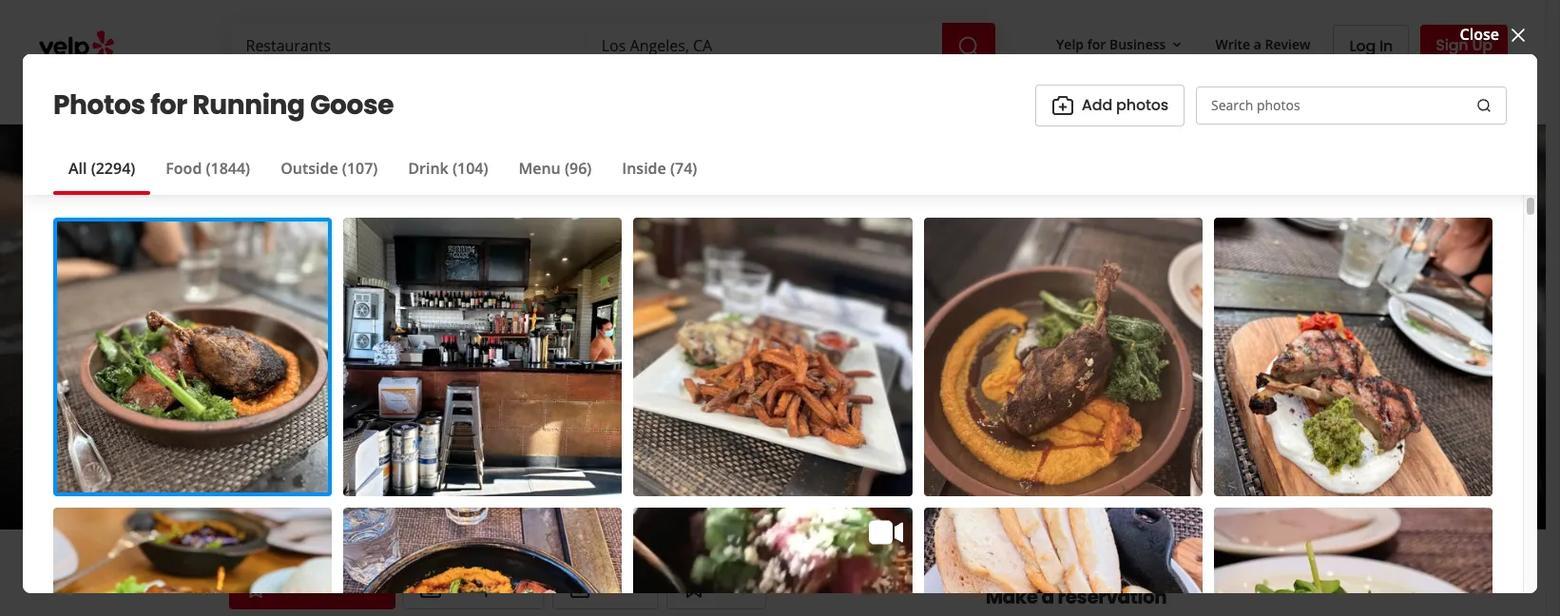 Task type: describe. For each thing, give the bounding box(es) containing it.
edit button
[[599, 410, 637, 433]]

business
[[1110, 35, 1166, 53]]

24 save outline v2 image
[[683, 577, 705, 600]]

up
[[1472, 34, 1493, 56]]

24 share v2 image
[[569, 577, 591, 600]]

close
[[1460, 24, 1500, 45]]

menu
[[519, 158, 561, 178]]

food (1844)
[[166, 158, 250, 178]]

search image
[[1477, 98, 1492, 113]]

inside
[[622, 158, 666, 178]]

search image
[[958, 35, 980, 58]]

photo of running goose - los angeles, ca, us. duck confit kak'ik- sublime image
[[0, 125, 540, 530]]

16 claim filled v2 image
[[229, 411, 244, 427]]

24 camera v2 image
[[419, 577, 442, 600]]

4.3
[[408, 367, 430, 388]]

claimed
[[248, 409, 308, 429]]

business
[[332, 473, 390, 491]]

(107)
[[342, 158, 378, 178]]

ago
[[498, 473, 522, 491]]

0 vertical spatial photos
[[1116, 94, 1169, 116]]

outside (107)
[[281, 158, 378, 178]]

24 star v2 image
[[244, 577, 267, 600]]

16 chevron down v2 image
[[1170, 37, 1185, 52]]

(74)
[[670, 158, 697, 178]]

share button
[[552, 568, 659, 610]]

in
[[1380, 35, 1393, 57]]

business categories element
[[228, 68, 1508, 124]]

add photos link
[[1035, 84, 1185, 126]]

2.3k
[[1200, 458, 1230, 480]]

add for add photos
[[1082, 94, 1113, 116]]

drink (104)
[[408, 158, 488, 178]]

hours
[[456, 445, 488, 461]]

share
[[599, 577, 643, 599]]

(104)
[[453, 158, 488, 178]]

(1,707 reviews) link
[[433, 367, 542, 388]]

gastropubs , latin american
[[376, 409, 587, 429]]

yelp for business
[[1057, 35, 1166, 53]]

save
[[713, 577, 750, 599]]

(1844)
[[206, 158, 250, 178]]

pm
[[391, 442, 414, 463]]

close button
[[1460, 23, 1530, 46]]

(1,707
[[433, 367, 477, 388]]

updated by business owner 1 month ago
[[252, 473, 522, 491]]

am
[[320, 442, 344, 463]]

open
[[229, 442, 269, 463]]

yelp for business button
[[1049, 27, 1193, 61]]

inside (74)
[[622, 158, 697, 178]]

services
[[416, 84, 466, 102]]

Search photos text field
[[1196, 86, 1507, 124]]

review
[[1265, 35, 1311, 53]]

write a review link
[[229, 568, 396, 610]]

home
[[374, 84, 412, 102]]

log in
[[1350, 35, 1393, 57]]

make
[[986, 584, 1038, 610]]

food
[[166, 158, 202, 178]]

write for write a review
[[275, 577, 314, 599]]

0 vertical spatial goose
[[310, 86, 394, 123]]

,
[[463, 409, 467, 429]]

see for see hours
[[434, 445, 453, 461]]

see all 2.3k photos link
[[1116, 446, 1317, 492]]

add photo
[[450, 577, 529, 599]]

american
[[514, 409, 587, 429]]

running goose
[[229, 295, 578, 359]]



Task type: vqa. For each thing, say whether or not it's contained in the screenshot.
Sign Up link
yes



Task type: locate. For each thing, give the bounding box(es) containing it.
goose
[[310, 86, 394, 123], [433, 295, 578, 359]]

menu (96)
[[519, 158, 592, 178]]

outside
[[281, 158, 338, 178]]

tab list
[[53, 157, 713, 195]]

2 horizontal spatial a
[[1254, 35, 1262, 53]]

for up food
[[150, 86, 187, 123]]

1 horizontal spatial see
[[1148, 458, 1175, 480]]

1 vertical spatial write
[[275, 577, 314, 599]]

all
[[1179, 458, 1197, 480]]

see for see all 2.3k photos
[[1148, 458, 1175, 480]]

see left 'hours'
[[434, 445, 453, 461]]

restaurants link
[[228, 68, 359, 124]]

0 vertical spatial add
[[1082, 94, 1113, 116]]

make a reservation
[[986, 584, 1167, 610]]

for right the yelp
[[1088, 35, 1106, 53]]

add photos
[[1082, 94, 1169, 116]]

updated
[[252, 473, 309, 491]]

0 vertical spatial running
[[192, 86, 305, 123]]

goose up reviews)
[[433, 295, 578, 359]]

latin
[[471, 409, 510, 429]]

see hours link
[[425, 442, 497, 465]]

see all 2.3k photos
[[1148, 458, 1286, 480]]

yelp
[[1057, 35, 1084, 53]]

a for review
[[1254, 35, 1262, 53]]

photos down business
[[1116, 94, 1169, 116]]

0 horizontal spatial photos
[[1116, 94, 1169, 116]]

add for add photo
[[450, 577, 481, 599]]

month
[[450, 473, 495, 491]]

home services
[[374, 84, 466, 102]]

write a review
[[1216, 35, 1311, 53]]

for for running
[[150, 86, 187, 123]]

None search field
[[231, 23, 999, 68]]

for
[[1088, 35, 1106, 53], [150, 86, 187, 123]]

24 chevron down v2 image
[[321, 82, 344, 105]]

add right 24 add photo v2
[[1082, 94, 1113, 116]]

running up (1844)
[[192, 86, 305, 123]]

running
[[192, 86, 305, 123], [229, 295, 424, 359]]

see left all
[[1148, 458, 1175, 480]]

24 close v2 image
[[1507, 23, 1530, 46]]

1 horizontal spatial photos
[[1233, 458, 1286, 480]]

photos
[[1116, 94, 1169, 116], [1233, 458, 1286, 480]]

open 11:00 am - 8:30 pm
[[229, 442, 414, 463]]

write a review
[[275, 577, 380, 599]]

photos
[[53, 86, 145, 123]]

-
[[348, 442, 352, 463]]

restaurants
[[243, 84, 317, 102]]

add photo link
[[403, 568, 545, 610]]

photos for running goose
[[53, 86, 394, 123]]

1
[[439, 473, 446, 491]]

1 vertical spatial for
[[150, 86, 187, 123]]

all
[[68, 158, 87, 178]]

0 horizontal spatial write
[[275, 577, 314, 599]]

0 horizontal spatial for
[[150, 86, 187, 123]]

1 horizontal spatial a
[[1042, 584, 1054, 610]]

gastropubs
[[376, 409, 463, 429]]

1 vertical spatial running
[[229, 295, 424, 359]]

for for business
[[1088, 35, 1106, 53]]

running up the 4.3 star rating image
[[229, 295, 424, 359]]

(96)
[[565, 158, 592, 178]]

0 vertical spatial write
[[1216, 35, 1251, 53]]

photos right 2.3k
[[1233, 458, 1286, 480]]

photo of running goose - los angeles, ca, us. don't let the modest interior fool you. there's plenty of patio seating. and big tastes emerge from this small space. image
[[540, 125, 1080, 530]]

a
[[1254, 35, 1262, 53], [318, 577, 328, 599], [1042, 584, 1054, 610]]

goose up (107)
[[310, 86, 394, 123]]

write a review link
[[1208, 27, 1318, 61]]

photo
[[484, 577, 529, 599]]

11:00
[[277, 442, 316, 463]]

(2294)
[[91, 158, 135, 178]]

sign up
[[1436, 34, 1493, 56]]

owner
[[393, 473, 435, 491]]

save button
[[666, 568, 766, 610]]

a for review
[[318, 577, 328, 599]]

1 horizontal spatial goose
[[433, 295, 578, 359]]

add right 24 camera v2 icon
[[450, 577, 481, 599]]

log in link
[[1334, 25, 1409, 67]]

1 horizontal spatial write
[[1216, 35, 1251, 53]]

1 horizontal spatial add
[[1082, 94, 1113, 116]]

review
[[332, 577, 380, 599]]

drink
[[408, 158, 449, 178]]

log
[[1350, 35, 1376, 57]]

0 horizontal spatial a
[[318, 577, 328, 599]]

reservation
[[1058, 584, 1167, 610]]

reviews)
[[481, 367, 542, 388]]

1 horizontal spatial for
[[1088, 35, 1106, 53]]

8:30
[[356, 442, 387, 463]]

photo of running goose - los angeles, ca, us. ribeye steak with black truffle butter and garlic kale. image
[[1080, 125, 1560, 530]]

tab list containing all (2294)
[[53, 157, 713, 195]]

for inside button
[[1088, 35, 1106, 53]]

write left review
[[1216, 35, 1251, 53]]

home services link
[[359, 68, 508, 124]]

1 vertical spatial goose
[[433, 295, 578, 359]]

all (2294)
[[68, 158, 135, 178]]

write right 24 star v2 image
[[275, 577, 314, 599]]

4.3 star rating image
[[229, 362, 397, 392]]

0 horizontal spatial add
[[450, 577, 481, 599]]

0 vertical spatial for
[[1088, 35, 1106, 53]]

by
[[312, 473, 328, 491]]

a for reservation
[[1042, 584, 1054, 610]]

1 vertical spatial add
[[450, 577, 481, 599]]

latin american link
[[471, 409, 587, 429]]

write for write a review
[[1216, 35, 1251, 53]]

gastropubs link
[[376, 409, 463, 429]]

1 vertical spatial photos
[[1233, 458, 1286, 480]]

edit
[[607, 412, 628, 428]]

4.3 (1,707 reviews)
[[408, 367, 542, 388]]

0 horizontal spatial see
[[434, 445, 453, 461]]

24 add photo v2 image
[[1052, 94, 1074, 117]]

see
[[434, 445, 453, 461], [1148, 458, 1175, 480]]

see hours
[[434, 445, 488, 461]]

0 horizontal spatial goose
[[310, 86, 394, 123]]

write
[[1216, 35, 1251, 53], [275, 577, 314, 599]]

$$
[[333, 409, 350, 429]]

16 refresh v2 image
[[229, 474, 244, 490]]

sign
[[1436, 34, 1469, 56]]

sign up link
[[1421, 25, 1508, 67]]



